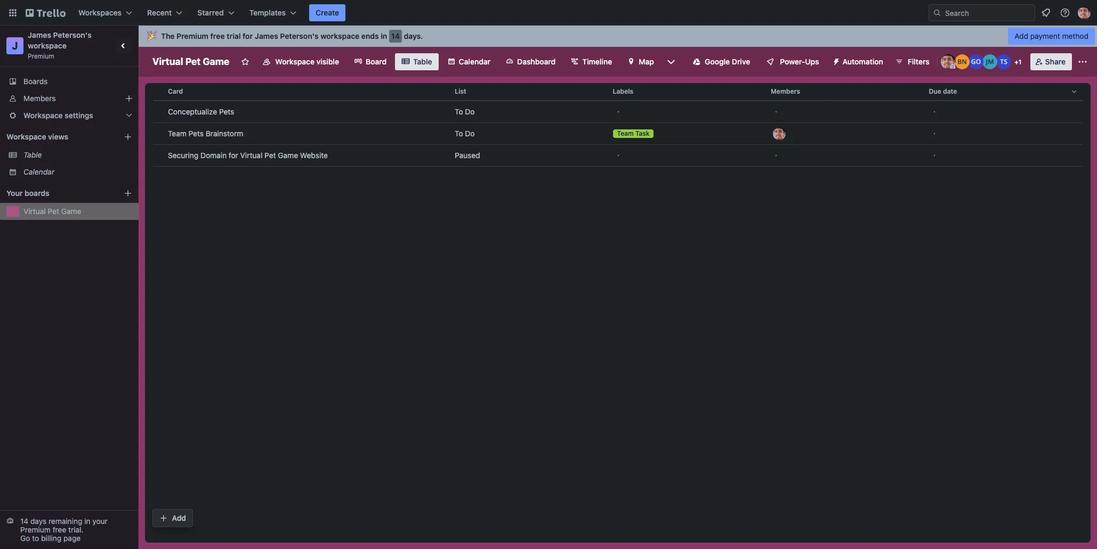 Task type: describe. For each thing, give the bounding box(es) containing it.
map
[[639, 57, 654, 66]]

to do for conceptualize pets
[[455, 107, 475, 116]]

boards
[[25, 189, 49, 198]]

🎉
[[147, 31, 157, 41]]

workspace settings button
[[0, 107, 139, 124]]

add button
[[153, 510, 192, 527]]

days.
[[404, 31, 423, 41]]

workspace navigation collapse icon image
[[116, 38, 131, 53]]

workspaces button
[[72, 4, 139, 21]]

game inside row
[[278, 151, 298, 160]]

james inside banner
[[255, 31, 278, 41]]

premium inside banner
[[177, 31, 209, 41]]

timeline link
[[564, 53, 619, 70]]

in inside banner
[[381, 31, 387, 41]]

create a view image
[[124, 133, 132, 141]]

labels button
[[609, 79, 767, 105]]

back to home image
[[26, 4, 66, 21]]

power-ups button
[[759, 53, 826, 70]]

workspace views
[[6, 132, 68, 141]]

templates
[[249, 8, 286, 17]]

task
[[636, 130, 650, 138]]

to for team pets brainstorm
[[455, 129, 463, 138]]

j
[[12, 39, 18, 52]]

ups
[[805, 57, 819, 66]]

search image
[[933, 9, 942, 17]]

due date button
[[925, 79, 1083, 105]]

premium inside james peterson's workspace premium
[[28, 52, 54, 60]]

power-
[[780, 57, 805, 66]]

+ 1
[[1015, 58, 1022, 66]]

workspace settings
[[23, 111, 93, 120]]

workspace for workspace visible
[[275, 57, 315, 66]]

pet inside board name text field
[[185, 56, 201, 67]]

team for team pets brainstorm
[[168, 129, 187, 138]]

paused
[[455, 151, 480, 160]]

1 vertical spatial calendar
[[23, 167, 54, 176]]

3 add card image from the top
[[153, 162, 162, 171]]

website
[[300, 151, 328, 160]]

brainstorm
[[206, 129, 243, 138]]

row containing team pets brainstorm
[[150, 123, 1083, 152]]

boards
[[23, 77, 48, 86]]

your
[[92, 517, 108, 526]]

automation button
[[828, 53, 890, 70]]

board link
[[348, 53, 393, 70]]

ends
[[361, 31, 379, 41]]

securing
[[168, 151, 198, 160]]

conceptualize pets link
[[168, 101, 446, 123]]

share button
[[1031, 53, 1072, 70]]

pets for team
[[189, 129, 204, 138]]

row containing securing domain for virtual pet game website
[[150, 145, 1083, 174]]

drive
[[732, 57, 750, 66]]

this member is an admin of this board. image
[[951, 65, 955, 69]]

+
[[1015, 58, 1019, 66]]

list
[[455, 87, 466, 95]]

primary element
[[0, 0, 1097, 26]]

workspace for workspace settings
[[23, 111, 63, 120]]

1 vertical spatial calendar link
[[23, 167, 132, 178]]

0 notifications image
[[1040, 6, 1053, 19]]

james peterson's workspace premium
[[28, 30, 94, 60]]

peterson's inside james peterson's workspace premium
[[53, 30, 92, 39]]

james peterson's workspace link
[[28, 30, 94, 50]]

recent button
[[141, 4, 189, 21]]

filters
[[908, 57, 930, 66]]

confetti image
[[147, 31, 157, 41]]

starred
[[197, 8, 224, 17]]

settings
[[65, 111, 93, 120]]

domain
[[200, 151, 227, 160]]

boards link
[[0, 73, 139, 90]]

board
[[366, 57, 387, 66]]

due
[[929, 87, 942, 95]]

cell for conceptualize pets
[[153, 101, 164, 123]]

members link
[[0, 90, 139, 107]]

page
[[63, 534, 81, 543]]

the
[[161, 31, 175, 41]]

color: bold lime, title: "team task" element
[[613, 130, 654, 138]]

star or unstar board image
[[241, 58, 250, 66]]

conceptualize pets
[[168, 107, 234, 116]]

team pets brainstorm
[[168, 129, 243, 138]]

workspace visible button
[[256, 53, 346, 70]]

do for team pets brainstorm
[[465, 129, 475, 138]]

google drive icon image
[[693, 58, 701, 66]]

james inside james peterson's workspace premium
[[28, 30, 51, 39]]

add payment method link
[[1008, 28, 1095, 45]]

1 horizontal spatial calendar link
[[441, 53, 497, 70]]

power-ups
[[780, 57, 819, 66]]

for inside row
[[229, 151, 238, 160]]

add board image
[[124, 189, 132, 198]]

show menu image
[[1078, 57, 1088, 67]]

premium inside 14 days remaining in your premium free trial. go to billing page
[[20, 526, 51, 535]]

pet inside securing domain for virtual pet game website link
[[265, 151, 276, 160]]

members button
[[767, 79, 925, 105]]

workspaces
[[78, 8, 122, 17]]

james peterson (jamespeterson93) image inside primary element
[[1078, 6, 1091, 19]]

1
[[1019, 58, 1022, 66]]

your boards
[[6, 189, 49, 198]]

0 horizontal spatial members
[[23, 94, 56, 103]]

banner containing 🎉
[[139, 26, 1097, 47]]

workspace visible
[[275, 57, 339, 66]]

workspace inside james peterson's workspace premium
[[28, 41, 67, 50]]

google
[[705, 57, 730, 66]]

visible
[[317, 57, 339, 66]]

🎉 the premium free trial for james peterson's workspace ends in 14 days.
[[147, 31, 423, 41]]

conceptualize
[[168, 107, 217, 116]]

to
[[32, 534, 39, 543]]

securing domain for virtual pet game website link
[[168, 145, 446, 166]]

team task
[[617, 130, 650, 138]]

your
[[6, 189, 23, 198]]

cell for team pets brainstorm
[[153, 123, 164, 145]]

peterson's inside banner
[[280, 31, 319, 41]]



Task type: vqa. For each thing, say whether or not it's contained in the screenshot.
leftmost Members
yes



Task type: locate. For each thing, give the bounding box(es) containing it.
add inside banner
[[1015, 31, 1029, 41]]

team inside button
[[617, 130, 634, 138]]

1 vertical spatial for
[[229, 151, 238, 160]]

james down templates
[[255, 31, 278, 41]]

in inside 14 days remaining in your premium free trial. go to billing page
[[84, 517, 90, 526]]

1 horizontal spatial in
[[381, 31, 387, 41]]

0 vertical spatial table link
[[395, 53, 439, 70]]

0 horizontal spatial virtual pet game
[[23, 207, 81, 216]]

workspace
[[275, 57, 315, 66], [23, 111, 63, 120], [6, 132, 46, 141]]

members inside button
[[771, 87, 800, 95]]

go
[[20, 534, 30, 543]]

1 vertical spatial to
[[455, 129, 463, 138]]

list button
[[451, 79, 609, 105]]

virtual pet game inside board name text field
[[153, 56, 229, 67]]

0 horizontal spatial 14
[[20, 517, 28, 526]]

1 do from the top
[[465, 107, 475, 116]]

google drive
[[705, 57, 750, 66]]

0 vertical spatial table
[[413, 57, 432, 66]]

pet inside the virtual pet game link
[[48, 207, 59, 216]]

card button
[[164, 79, 451, 105]]

0 vertical spatial james peterson (jamespeterson93) image
[[1078, 6, 1091, 19]]

virtual pet game down your boards with 1 items 'element'
[[23, 207, 81, 216]]

calendar up boards on the top of page
[[23, 167, 54, 176]]

james
[[28, 30, 51, 39], [255, 31, 278, 41]]

0 vertical spatial pet
[[185, 56, 201, 67]]

2 horizontal spatial pet
[[265, 151, 276, 160]]

table down days.
[[413, 57, 432, 66]]

do for conceptualize pets
[[465, 107, 475, 116]]

0 vertical spatial calendar link
[[441, 53, 497, 70]]

1 vertical spatial workspace
[[23, 111, 63, 120]]

0 horizontal spatial free
[[53, 526, 66, 535]]

1 horizontal spatial team
[[617, 130, 634, 138]]

team
[[168, 129, 187, 138], [617, 130, 634, 138]]

table
[[145, 79, 1091, 543]]

0 vertical spatial premium
[[177, 31, 209, 41]]

1 vertical spatial virtual
[[240, 151, 263, 160]]

to for conceptualize pets
[[455, 107, 463, 116]]

james peterson (jamespeterson93) image
[[941, 54, 956, 69]]

0 vertical spatial pets
[[219, 107, 234, 116]]

row
[[153, 79, 1083, 105], [150, 101, 1083, 130], [150, 123, 1083, 152], [150, 145, 1083, 174]]

remaining
[[48, 517, 82, 526]]

14 days remaining in your premium free trial. go to billing page
[[20, 517, 108, 543]]

0 vertical spatial workspace
[[321, 31, 360, 41]]

team task button
[[609, 123, 767, 145]]

0 vertical spatial free
[[210, 31, 225, 41]]

free inside 14 days remaining in your premium free trial. go to billing page
[[53, 526, 66, 535]]

1 horizontal spatial james
[[255, 31, 278, 41]]

for right trial
[[243, 31, 253, 41]]

0 vertical spatial cell
[[153, 101, 164, 123]]

column header
[[153, 83, 164, 101]]

1 vertical spatial table
[[23, 150, 42, 159]]

templates button
[[243, 4, 303, 21]]

create button
[[309, 4, 346, 21]]

to do up paused
[[455, 129, 475, 138]]

14 inside banner
[[391, 31, 400, 41]]

0 vertical spatial to do
[[455, 107, 475, 116]]

gary orlando (garyorlando) image
[[969, 54, 984, 69]]

game inside board name text field
[[203, 56, 229, 67]]

virtual pet game up card
[[153, 56, 229, 67]]

1 vertical spatial in
[[84, 517, 90, 526]]

1 vertical spatial add
[[172, 514, 186, 523]]

table containing conceptualize pets
[[145, 79, 1091, 543]]

date
[[943, 87, 957, 95]]

1 vertical spatial james peterson (jamespeterson93) image
[[773, 127, 786, 140]]

workspace inside banner
[[321, 31, 360, 41]]

to down list
[[455, 107, 463, 116]]

calendar
[[459, 57, 491, 66], [23, 167, 54, 176]]

members down boards
[[23, 94, 56, 103]]

1 vertical spatial to do
[[455, 129, 475, 138]]

jeremy miller (jeremymiller198) image
[[983, 54, 998, 69]]

add card image for conceptualize pets
[[153, 118, 162, 127]]

0 vertical spatial to
[[455, 107, 463, 116]]

to do for team pets brainstorm
[[455, 129, 475, 138]]

add payment method
[[1015, 31, 1089, 41]]

0 horizontal spatial game
[[61, 207, 81, 216]]

do down list
[[465, 107, 475, 116]]

team up securing
[[168, 129, 187, 138]]

workspace down create button at the left top of the page
[[321, 31, 360, 41]]

2 vertical spatial add card image
[[153, 162, 162, 171]]

1 horizontal spatial free
[[210, 31, 225, 41]]

0 horizontal spatial team
[[168, 129, 187, 138]]

0 horizontal spatial table
[[23, 150, 42, 159]]

in
[[381, 31, 387, 41], [84, 517, 90, 526]]

cell right create a view icon
[[153, 123, 164, 145]]

trial.
[[68, 526, 83, 535]]

0 vertical spatial 14
[[391, 31, 400, 41]]

table link down views
[[23, 150, 132, 161]]

0 horizontal spatial workspace
[[28, 41, 67, 50]]

card
[[168, 87, 183, 95]]

2 to from the top
[[455, 129, 463, 138]]

2 vertical spatial game
[[61, 207, 81, 216]]

peterson's down back to home image
[[53, 30, 92, 39]]

0 horizontal spatial pets
[[189, 129, 204, 138]]

table down the workspace views
[[23, 150, 42, 159]]

1 horizontal spatial calendar
[[459, 57, 491, 66]]

add card image for team pets brainstorm
[[153, 140, 162, 149]]

1 horizontal spatial table
[[413, 57, 432, 66]]

game down your boards with 1 items 'element'
[[61, 207, 81, 216]]

add card image
[[153, 118, 162, 127], [153, 140, 162, 149], [153, 162, 162, 171]]

in right ends
[[381, 31, 387, 41]]

add for add
[[172, 514, 186, 523]]

recent
[[147, 8, 172, 17]]

0 vertical spatial workspace
[[275, 57, 315, 66]]

1 to from the top
[[455, 107, 463, 116]]

team pets brainstorm link
[[168, 123, 446, 145]]

add for add payment method
[[1015, 31, 1029, 41]]

virtual down "the"
[[153, 56, 183, 67]]

in left your
[[84, 517, 90, 526]]

table
[[413, 57, 432, 66], [23, 150, 42, 159]]

0 horizontal spatial for
[[229, 151, 238, 160]]

ben nelson (bennelson96) image
[[955, 54, 970, 69]]

1 add card image from the top
[[153, 118, 162, 127]]

add
[[1015, 31, 1029, 41], [172, 514, 186, 523]]

team left the task
[[617, 130, 634, 138]]

1 horizontal spatial pets
[[219, 107, 234, 116]]

add inside add button
[[172, 514, 186, 523]]

virtual pet game link
[[23, 206, 132, 217]]

1 horizontal spatial workspace
[[321, 31, 360, 41]]

securing domain for virtual pet game website
[[168, 151, 328, 160]]

workspace right j
[[28, 41, 67, 50]]

virtual inside board name text field
[[153, 56, 183, 67]]

table link down days.
[[395, 53, 439, 70]]

0 horizontal spatial james
[[28, 30, 51, 39]]

1 vertical spatial pets
[[189, 129, 204, 138]]

dashboard link
[[499, 53, 562, 70]]

1 to do from the top
[[455, 107, 475, 116]]

views
[[48, 132, 68, 141]]

peterson's
[[53, 30, 92, 39], [280, 31, 319, 41]]

calendar link
[[441, 53, 497, 70], [23, 167, 132, 178]]

trial
[[227, 31, 241, 41]]

method
[[1062, 31, 1089, 41]]

sm image
[[828, 53, 843, 68]]

0 horizontal spatial table link
[[23, 150, 132, 161]]

calendar link up list
[[441, 53, 497, 70]]

timeline
[[582, 57, 612, 66]]

0 vertical spatial in
[[381, 31, 387, 41]]

1 horizontal spatial pet
[[185, 56, 201, 67]]

calendar up list
[[459, 57, 491, 66]]

1 horizontal spatial peterson's
[[280, 31, 319, 41]]

peterson's up workspace visible button
[[280, 31, 319, 41]]

cell left conceptualize
[[153, 101, 164, 123]]

1 vertical spatial do
[[465, 129, 475, 138]]

members
[[771, 87, 800, 95], [23, 94, 56, 103]]

1 cell from the top
[[153, 101, 164, 123]]

0 vertical spatial add
[[1015, 31, 1029, 41]]

starred button
[[191, 4, 241, 21]]

due date
[[929, 87, 957, 95]]

tara schultz (taraschultz7) image
[[996, 54, 1011, 69]]

1 vertical spatial pet
[[265, 151, 276, 160]]

for right domain at the left top of page
[[229, 151, 238, 160]]

banner
[[139, 26, 1097, 47]]

0 horizontal spatial in
[[84, 517, 90, 526]]

filters button
[[892, 53, 933, 70]]

1 horizontal spatial for
[[243, 31, 253, 41]]

0 vertical spatial add card image
[[153, 118, 162, 127]]

0 horizontal spatial calendar
[[23, 167, 54, 176]]

map link
[[621, 53, 661, 70]]

2 do from the top
[[465, 129, 475, 138]]

0 vertical spatial virtual
[[153, 56, 183, 67]]

workspace for workspace views
[[6, 132, 46, 141]]

do up paused
[[465, 129, 475, 138]]

open information menu image
[[1060, 7, 1071, 18]]

14 inside 14 days remaining in your premium free trial. go to billing page
[[20, 517, 28, 526]]

create
[[316, 8, 339, 17]]

to up paused
[[455, 129, 463, 138]]

1 vertical spatial add card image
[[153, 140, 162, 149]]

automation
[[843, 57, 883, 66]]

0 vertical spatial for
[[243, 31, 253, 41]]

1 horizontal spatial 14
[[391, 31, 400, 41]]

1 horizontal spatial game
[[203, 56, 229, 67]]

workspace
[[321, 31, 360, 41], [28, 41, 67, 50]]

customize views image
[[666, 57, 677, 67]]

1 vertical spatial free
[[53, 526, 66, 535]]

j link
[[6, 37, 23, 54]]

james peterson (jamespeterson93) image
[[1078, 6, 1091, 19], [773, 127, 786, 140]]

2 cell from the top
[[153, 123, 164, 145]]

cell
[[153, 101, 164, 123], [153, 123, 164, 145]]

pets for conceptualize
[[219, 107, 234, 116]]

members down power-ups button
[[771, 87, 800, 95]]

2 horizontal spatial virtual
[[240, 151, 263, 160]]

dashboard
[[517, 57, 556, 66]]

workspace inside button
[[275, 57, 315, 66]]

virtual down brainstorm
[[240, 151, 263, 160]]

1 horizontal spatial james peterson (jamespeterson93) image
[[1078, 6, 1091, 19]]

free inside banner
[[210, 31, 225, 41]]

14 left days.
[[391, 31, 400, 41]]

row containing conceptualize pets
[[150, 101, 1083, 130]]

1 horizontal spatial virtual pet game
[[153, 56, 229, 67]]

0 vertical spatial game
[[203, 56, 229, 67]]

2 vertical spatial virtual
[[23, 207, 46, 216]]

workspace up the workspace views
[[23, 111, 63, 120]]

1 vertical spatial table link
[[23, 150, 132, 161]]

2 add card image from the top
[[153, 140, 162, 149]]

labels
[[613, 87, 634, 95]]

Board name text field
[[147, 53, 235, 70]]

1 horizontal spatial members
[[771, 87, 800, 95]]

0 horizontal spatial peterson's
[[53, 30, 92, 39]]

table link
[[395, 53, 439, 70], [23, 150, 132, 161]]

days
[[30, 517, 46, 526]]

workspace left views
[[6, 132, 46, 141]]

workspace inside 'popup button'
[[23, 111, 63, 120]]

james down back to home image
[[28, 30, 51, 39]]

2 vertical spatial pet
[[48, 207, 59, 216]]

calendar link up your boards with 1 items 'element'
[[23, 167, 132, 178]]

workspace down 🎉 the premium free trial for james peterson's workspace ends in 14 days.
[[275, 57, 315, 66]]

game left website
[[278, 151, 298, 160]]

column header inside row
[[153, 83, 164, 101]]

2 vertical spatial workspace
[[6, 132, 46, 141]]

1 horizontal spatial table link
[[395, 53, 439, 70]]

Search field
[[942, 5, 1035, 21]]

2 horizontal spatial game
[[278, 151, 298, 160]]

to do down list
[[455, 107, 475, 116]]

virtual down boards on the top of page
[[23, 207, 46, 216]]

share
[[1045, 57, 1066, 66]]

team for team task
[[617, 130, 634, 138]]

your boards with 1 items element
[[6, 187, 108, 200]]

1 vertical spatial game
[[278, 151, 298, 160]]

google drive button
[[687, 53, 757, 70]]

0 vertical spatial do
[[465, 107, 475, 116]]

1 horizontal spatial virtual
[[153, 56, 183, 67]]

for inside banner
[[243, 31, 253, 41]]

2 vertical spatial premium
[[20, 526, 51, 535]]

pets up brainstorm
[[219, 107, 234, 116]]

0 horizontal spatial james peterson (jamespeterson93) image
[[773, 127, 786, 140]]

0 horizontal spatial calendar link
[[23, 167, 132, 178]]

1 vertical spatial 14
[[20, 517, 28, 526]]

pets
[[219, 107, 234, 116], [189, 129, 204, 138]]

1 vertical spatial workspace
[[28, 41, 67, 50]]

14 left 'days'
[[20, 517, 28, 526]]

row containing card
[[153, 79, 1083, 105]]

payment
[[1031, 31, 1060, 41]]

game left star or unstar board icon
[[203, 56, 229, 67]]

billing
[[41, 534, 61, 543]]

2 to do from the top
[[455, 129, 475, 138]]

0 horizontal spatial pet
[[48, 207, 59, 216]]

0 horizontal spatial virtual
[[23, 207, 46, 216]]

1 vertical spatial cell
[[153, 123, 164, 145]]

virtual inside row
[[240, 151, 263, 160]]

go to billing page link
[[20, 534, 81, 543]]

0 vertical spatial virtual pet game
[[153, 56, 229, 67]]

0 horizontal spatial add
[[172, 514, 186, 523]]

1 vertical spatial premium
[[28, 52, 54, 60]]

for
[[243, 31, 253, 41], [229, 151, 238, 160]]

1 vertical spatial virtual pet game
[[23, 207, 81, 216]]

1 horizontal spatial add
[[1015, 31, 1029, 41]]

0 vertical spatial calendar
[[459, 57, 491, 66]]

pets down conceptualize
[[189, 129, 204, 138]]



